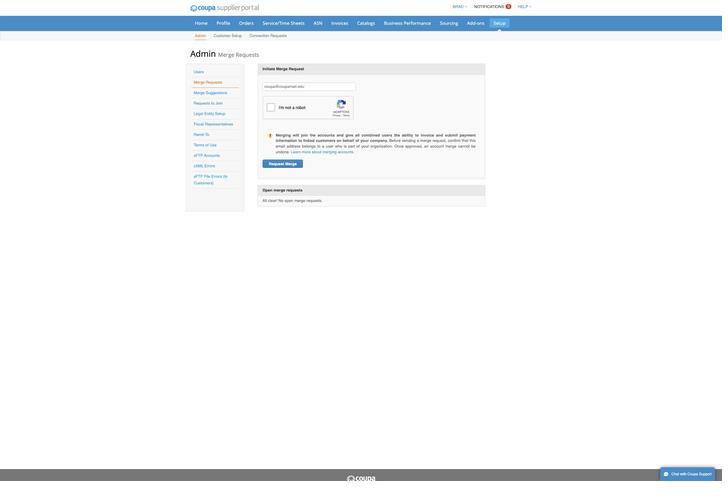 Task type: locate. For each thing, give the bounding box(es) containing it.
errors left (to
[[211, 175, 222, 179]]

customer
[[214, 34, 231, 38]]

sftp up cxml
[[194, 154, 203, 158]]

service/time sheets link
[[259, 19, 309, 28]]

all
[[263, 199, 267, 203]]

0 vertical spatial admin
[[195, 34, 206, 38]]

sftp for sftp accounts
[[194, 154, 203, 158]]

remit-
[[194, 133, 205, 137]]

0 horizontal spatial coupa supplier portal image
[[186, 1, 263, 16]]

to
[[205, 133, 209, 137]]

that
[[462, 139, 468, 143]]

legal
[[194, 112, 203, 116]]

all clear! no open merge requests.
[[263, 199, 322, 203]]

before sending a merge request, confirm that this email address belongs to a user who is part of your organization. once approved, an account merge cannot be undone.
[[276, 139, 476, 154]]

users
[[194, 70, 204, 74]]

setup down notifications 0
[[494, 20, 506, 26]]

coupa supplier portal image
[[186, 1, 263, 16], [346, 476, 376, 482]]

to up about
[[317, 144, 321, 149]]

and up request, on the right of page
[[436, 133, 443, 138]]

more
[[302, 150, 311, 154]]

merge inside button
[[285, 162, 297, 166]]

1 vertical spatial admin
[[190, 48, 216, 59]]

and up on
[[337, 133, 344, 138]]

1 sftp from the top
[[194, 154, 203, 158]]

give
[[346, 133, 353, 138]]

1 vertical spatial sftp
[[194, 175, 203, 179]]

sheets
[[291, 20, 305, 26]]

will
[[293, 133, 299, 138]]

cxml errors
[[194, 164, 215, 169]]

setup link
[[490, 19, 509, 28]]

of down the all on the left of page
[[355, 139, 359, 143]]

add-
[[467, 20, 477, 26]]

sftp up customers) at the left
[[194, 175, 203, 179]]

admin down admin link in the top of the page
[[190, 48, 216, 59]]

request down undone.
[[269, 162, 284, 166]]

0 vertical spatial your
[[360, 139, 369, 143]]

orders link
[[235, 19, 258, 28]]

undone.
[[276, 150, 290, 154]]

requests inside connection requests link
[[270, 34, 287, 38]]

admin for admin merge requests
[[190, 48, 216, 59]]

0 vertical spatial sftp
[[194, 154, 203, 158]]

open
[[285, 199, 293, 203]]

0 horizontal spatial and
[[337, 133, 344, 138]]

the
[[310, 133, 316, 138], [394, 133, 400, 138]]

accounts
[[318, 133, 335, 138]]

users
[[382, 133, 392, 138]]

legal entity setup link
[[194, 112, 225, 116]]

1 horizontal spatial setup
[[232, 34, 242, 38]]

errors down accounts
[[205, 164, 215, 169]]

0 horizontal spatial a
[[322, 144, 324, 149]]

requests to join link
[[194, 101, 223, 106]]

1 vertical spatial a
[[322, 144, 324, 149]]

navigation containing notifications 0
[[450, 1, 532, 13]]

setup
[[494, 20, 506, 26], [232, 34, 242, 38], [215, 112, 225, 116]]

your
[[360, 139, 369, 143], [361, 144, 369, 149]]

sftp file errors (to customers) link
[[194, 175, 228, 186]]

the up linked
[[310, 133, 316, 138]]

merge down users link
[[194, 80, 205, 85]]

2 vertical spatial setup
[[215, 112, 225, 116]]

initiate
[[263, 67, 275, 71]]

2 sftp from the top
[[194, 175, 203, 179]]

to down join
[[298, 139, 302, 143]]

the up before
[[394, 133, 400, 138]]

an
[[424, 144, 429, 149]]

merge right initiate on the left top of page
[[276, 67, 288, 71]]

entity
[[204, 112, 214, 116]]

your inside "before sending a merge request, confirm that this email address belongs to a user who is part of your organization. once approved, an account merge cannot be undone."
[[361, 144, 369, 149]]

errors inside "sftp file errors (to customers)"
[[211, 175, 222, 179]]

on
[[337, 139, 341, 143]]

suggestions
[[206, 91, 227, 95]]

who
[[335, 144, 342, 149]]

support
[[699, 473, 712, 477]]

sftp accounts
[[194, 154, 220, 158]]

merge
[[218, 51, 234, 58], [276, 67, 288, 71], [194, 80, 205, 85], [194, 91, 205, 95], [285, 162, 297, 166]]

help
[[518, 4, 528, 9]]

join
[[301, 133, 308, 138]]

invoices link
[[327, 19, 352, 28]]

1 horizontal spatial and
[[436, 133, 443, 138]]

a up 'learn more about merging accounts.' on the top left
[[322, 144, 324, 149]]

1 vertical spatial your
[[361, 144, 369, 149]]

linked
[[303, 139, 315, 143]]

of left 'use'
[[205, 143, 209, 148]]

initiate merge request
[[263, 67, 304, 71]]

user
[[326, 144, 333, 149]]

1 horizontal spatial request
[[289, 67, 304, 71]]

sftp inside "sftp file errors (to customers)"
[[194, 175, 203, 179]]

navigation
[[450, 1, 532, 13]]

invoice
[[421, 133, 434, 138]]

requests up 'legal'
[[194, 101, 210, 106]]

submit
[[445, 133, 458, 138]]

1 horizontal spatial coupa supplier portal image
[[346, 476, 376, 482]]

email
[[276, 144, 285, 149]]

merging
[[276, 133, 291, 138]]

a up 'approved,'
[[417, 139, 419, 143]]

no
[[279, 199, 283, 203]]

merge inside admin merge requests
[[218, 51, 234, 58]]

ons
[[477, 20, 485, 26]]

merge down customer setup link
[[218, 51, 234, 58]]

payment
[[460, 133, 476, 138]]

requests down connection
[[236, 51, 259, 58]]

customer setup
[[214, 34, 242, 38]]

be
[[471, 144, 476, 149]]

2 horizontal spatial setup
[[494, 20, 506, 26]]

cxml errors link
[[194, 164, 215, 169]]

merge requests link
[[194, 80, 222, 85]]

approved,
[[405, 144, 423, 149]]

errors
[[205, 164, 215, 169], [211, 175, 222, 179]]

a
[[417, 139, 419, 143], [322, 144, 324, 149]]

notifications 0
[[474, 4, 510, 9]]

setup down join
[[215, 112, 225, 116]]

requests down service/time
[[270, 34, 287, 38]]

setup right customer
[[232, 34, 242, 38]]

all
[[355, 133, 360, 138]]

requests inside admin merge requests
[[236, 51, 259, 58]]

1 and from the left
[[337, 133, 344, 138]]

1 horizontal spatial the
[[394, 133, 400, 138]]

to left join
[[211, 101, 214, 106]]

0 horizontal spatial setup
[[215, 112, 225, 116]]

0 horizontal spatial the
[[310, 133, 316, 138]]

profile
[[217, 20, 230, 26]]

0 horizontal spatial request
[[269, 162, 284, 166]]

request up coupa@coupamail.edu text box
[[289, 67, 304, 71]]

sourcing link
[[436, 19, 462, 28]]

1 vertical spatial request
[[269, 162, 284, 166]]

learn more about merging accounts.
[[291, 150, 354, 154]]

to inside "before sending a merge request, confirm that this email address belongs to a user who is part of your organization. once approved, an account merge cannot be undone."
[[317, 144, 321, 149]]

admin down home link
[[195, 34, 206, 38]]

account
[[430, 144, 444, 149]]

of right part
[[357, 144, 360, 149]]

0 vertical spatial setup
[[494, 20, 506, 26]]

2 and from the left
[[436, 133, 443, 138]]

merge down learn
[[285, 162, 297, 166]]

service/time sheets
[[263, 20, 305, 26]]

merge down the "confirm"
[[445, 144, 456, 149]]

requests up the suggestions
[[206, 80, 222, 85]]

customer setup link
[[213, 32, 242, 40]]

connection requests
[[250, 34, 287, 38]]

business performance
[[384, 20, 431, 26]]

0 vertical spatial a
[[417, 139, 419, 143]]

1 vertical spatial errors
[[211, 175, 222, 179]]

cannot
[[458, 144, 470, 149]]

coupa@coupamail.edu text field
[[263, 83, 356, 91]]



Task type: vqa. For each thing, say whether or not it's contained in the screenshot.
16th SMS from the top of the page
no



Task type: describe. For each thing, give the bounding box(es) containing it.
about
[[312, 150, 322, 154]]

ability
[[402, 133, 413, 138]]

sourcing
[[440, 20, 458, 26]]

merge up 'an'
[[420, 139, 431, 143]]

performance
[[404, 20, 431, 26]]

remit-to link
[[194, 133, 209, 137]]

business
[[384, 20, 403, 26]]

address
[[287, 144, 300, 149]]

merge right 'open'
[[294, 199, 305, 203]]

terms
[[194, 143, 204, 148]]

confirm
[[448, 139, 461, 143]]

asn
[[314, 20, 322, 26]]

merge suggestions
[[194, 91, 227, 95]]

remit-to
[[194, 133, 209, 137]]

admin link
[[195, 32, 206, 40]]

0 vertical spatial coupa supplier portal image
[[186, 1, 263, 16]]

of inside merging will join the accounts and give all combined users the ability to invoice and submit payment information to linked customers on behalf of your company.
[[355, 139, 359, 143]]

0
[[507, 4, 510, 9]]

combined
[[362, 133, 380, 138]]

fiscal representatives link
[[194, 122, 233, 127]]

merge suggestions link
[[194, 91, 227, 95]]

to right the "ability"
[[415, 133, 419, 138]]

part
[[348, 144, 355, 149]]

notifications
[[474, 4, 504, 9]]

profile link
[[213, 19, 234, 28]]

home
[[195, 20, 208, 26]]

invoices
[[331, 20, 348, 26]]

2 the from the left
[[394, 133, 400, 138]]

chat
[[671, 473, 679, 477]]

merge for admin
[[218, 51, 234, 58]]

learn
[[291, 150, 301, 154]]

1 the from the left
[[310, 133, 316, 138]]

request inside button
[[269, 162, 284, 166]]

cxml
[[194, 164, 204, 169]]

once
[[394, 144, 404, 149]]

catalogs
[[357, 20, 375, 26]]

open merge requests
[[263, 188, 303, 193]]

add-ons
[[467, 20, 485, 26]]

chat with coupa support button
[[660, 468, 715, 482]]

request merge
[[269, 162, 297, 166]]

merge up no
[[274, 188, 285, 193]]

accounts.
[[338, 150, 354, 154]]

sending
[[402, 139, 416, 143]]

request,
[[433, 139, 447, 143]]

1 vertical spatial coupa supplier portal image
[[346, 476, 376, 482]]

merging will join the accounts and give all combined users the ability to invoice and submit payment information to linked customers on behalf of your company.
[[276, 133, 476, 143]]

add-ons link
[[463, 19, 488, 28]]

sftp accounts link
[[194, 154, 220, 158]]

admin merge requests
[[190, 48, 259, 59]]

before
[[389, 139, 401, 143]]

1 vertical spatial setup
[[232, 34, 242, 38]]

admin for admin
[[195, 34, 206, 38]]

with
[[680, 473, 686, 477]]

use
[[210, 143, 217, 148]]

merge for request
[[285, 162, 297, 166]]

of inside "before sending a merge request, confirm that this email address belongs to a user who is part of your organization. once approved, an account merge cannot be undone."
[[357, 144, 360, 149]]

service/time
[[263, 20, 289, 26]]

sftp file errors (to customers)
[[194, 175, 228, 186]]

1 horizontal spatial a
[[417, 139, 419, 143]]

company.
[[370, 139, 388, 143]]

0 vertical spatial request
[[289, 67, 304, 71]]

customers
[[316, 139, 335, 143]]

merge for initiate
[[276, 67, 288, 71]]

behalf
[[343, 139, 354, 143]]

0 vertical spatial errors
[[205, 164, 215, 169]]

your inside merging will join the accounts and give all combined users the ability to invoice and submit payment information to linked customers on behalf of your company.
[[360, 139, 369, 143]]

sftp for sftp file errors (to customers)
[[194, 175, 203, 179]]

connection requests link
[[249, 32, 287, 40]]

help link
[[515, 4, 532, 9]]

information
[[276, 139, 297, 143]]

open
[[263, 188, 272, 193]]

clear!
[[268, 199, 277, 203]]

requests
[[286, 188, 303, 193]]

belongs
[[302, 144, 316, 149]]

fiscal
[[194, 122, 204, 127]]

organization.
[[371, 144, 393, 149]]

asn link
[[310, 19, 326, 28]]

terms of use
[[194, 143, 217, 148]]

users link
[[194, 70, 204, 74]]

file
[[204, 175, 210, 179]]

(to
[[223, 175, 228, 179]]

coupa
[[687, 473, 698, 477]]

brad
[[453, 4, 464, 9]]

merge down the merge requests link
[[194, 91, 205, 95]]

this
[[470, 139, 476, 143]]

connection
[[250, 34, 269, 38]]

customers)
[[194, 181, 214, 186]]



